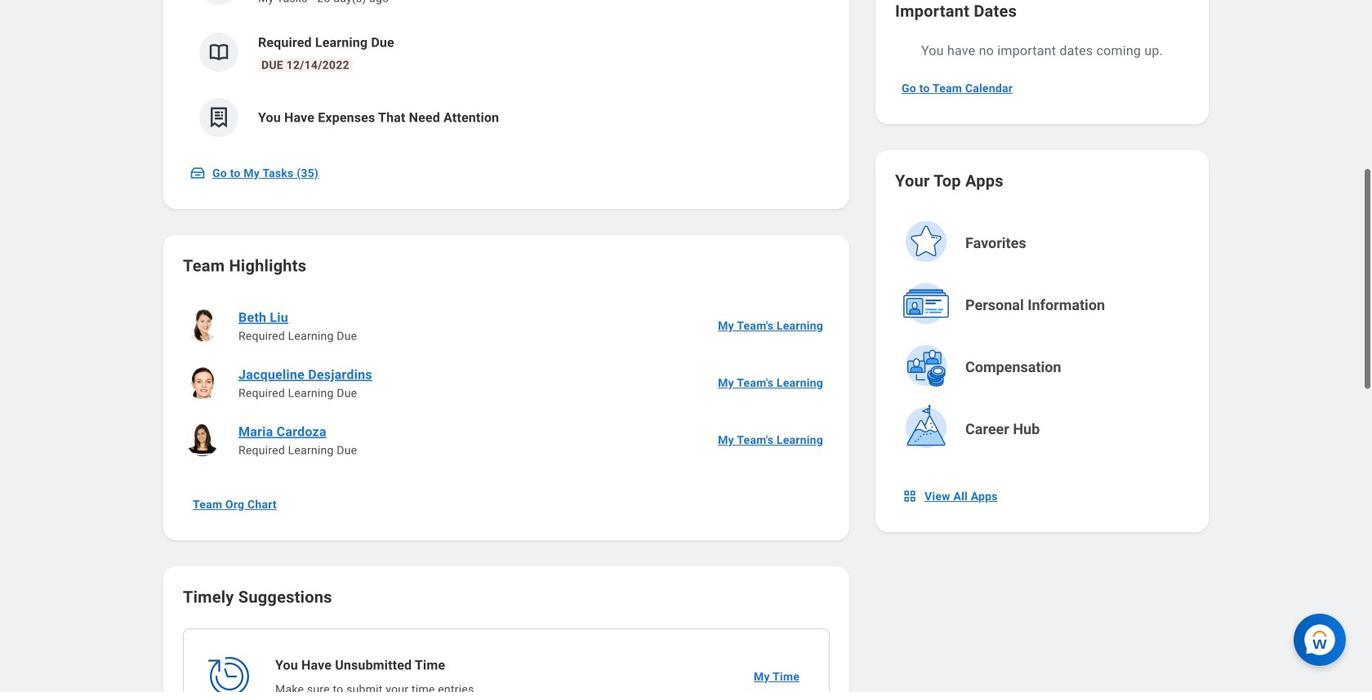 Task type: locate. For each thing, give the bounding box(es) containing it.
2 list from the top
[[183, 297, 830, 469]]

1 vertical spatial list
[[183, 297, 830, 469]]

inbox image
[[190, 165, 206, 181]]

0 vertical spatial list
[[183, 0, 830, 150]]

list
[[183, 0, 830, 150], [183, 297, 830, 469]]



Task type: describe. For each thing, give the bounding box(es) containing it.
1 list from the top
[[183, 0, 830, 150]]

nbox image
[[902, 488, 918, 505]]

book open image
[[207, 40, 231, 65]]

dashboard expenses image
[[207, 105, 231, 130]]



Task type: vqa. For each thing, say whether or not it's contained in the screenshot.
sort image
no



